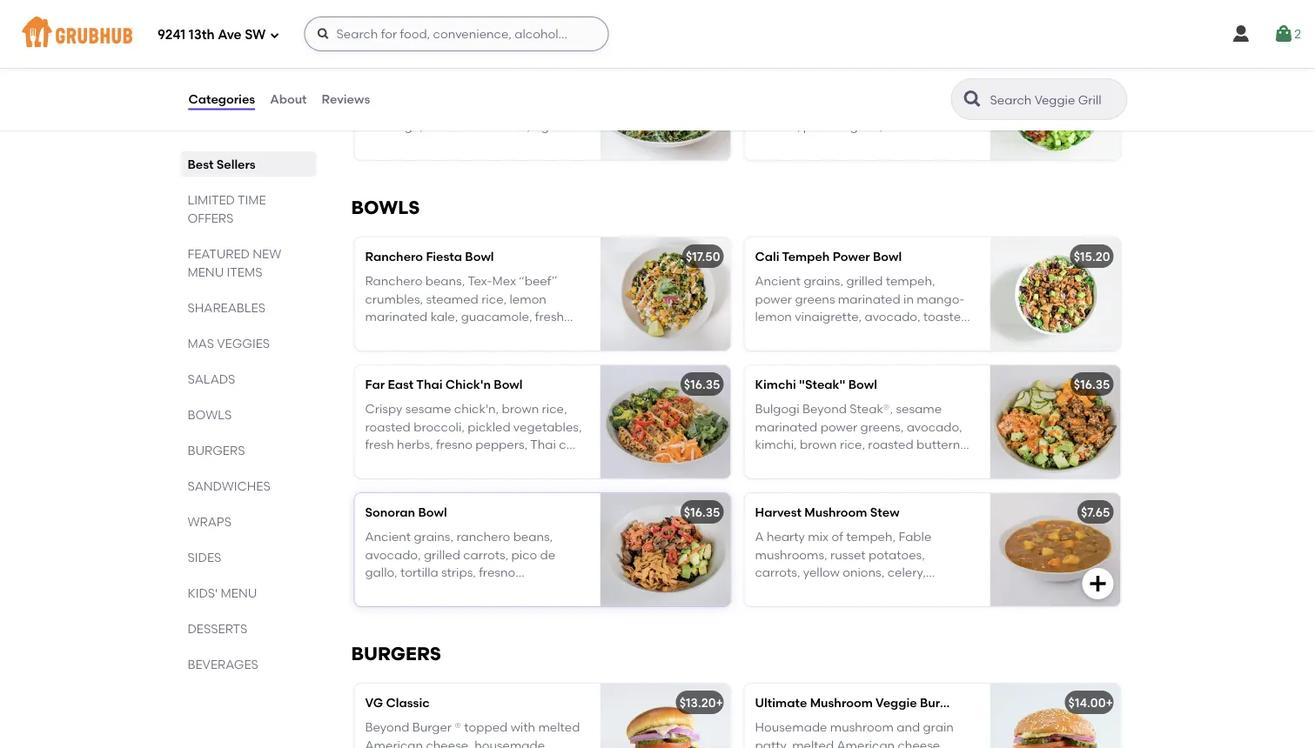 Task type: describe. For each thing, give the bounding box(es) containing it.
burger inside 'beyond burger ® topped with melted american cheese, housemad'
[[413, 721, 452, 735]]

burgers tab
[[188, 441, 310, 460]]

sandwiches tab
[[188, 477, 310, 495]]

featured new menu items tab
[[188, 245, 310, 281]]

harvest mushroom stew image
[[990, 494, 1121, 607]]

kids' menu tab
[[188, 584, 310, 603]]

kids'
[[188, 586, 218, 601]]

and inside crispy sesame chick'n, brown rice, roasted broccoli, pickled vegetables, fresh herbs, fresno peppers, thai chili sauce, and coconut curry sauce
[[407, 455, 431, 470]]

+ for $11.65
[[716, 59, 724, 73]]

wraps tab
[[188, 513, 310, 531]]

mas veggies tab
[[188, 334, 310, 353]]

salads tab
[[188, 370, 310, 388]]

2 button
[[1274, 18, 1302, 50]]

ranchero
[[365, 249, 423, 264]]

sellers
[[217, 157, 256, 172]]

sonoran bowl image
[[600, 494, 731, 607]]

pico
[[804, 119, 829, 133]]

about button
[[269, 68, 308, 131]]

Search Veggie Grill search field
[[989, 91, 1122, 108]]

mushroom for hearty
[[805, 505, 868, 520]]

and inside housemade mushroom and grain patty, melted american cheese
[[897, 721, 921, 735]]

vg classic image
[[600, 684, 731, 749]]

limited time offers
[[188, 192, 266, 226]]

$17.50
[[686, 249, 721, 264]]

celery, inside buffalo chick'n, romaine tossed with ranch dressing,   avocado, celery, carrots, pico de gallo, and blue cheese crumbles
[[911, 101, 949, 116]]

0 vertical spatial chick'n
[[801, 59, 847, 73]]

drizzle
[[845, 473, 882, 487]]

celery, inside a hearty mix of tempeh, fable mushrooms, russet potatoes, carrots, yellow onions, celery, rosemary, and thyme
[[888, 565, 926, 580]]

salads
[[188, 372, 235, 387]]

crispy
[[365, 402, 403, 417]]

bowl right sonoran
[[418, 505, 447, 520]]

all
[[365, 59, 381, 73]]

hearty
[[767, 530, 805, 545]]

coconut
[[434, 455, 483, 470]]

dressing,
[[796, 101, 849, 116]]

$15.20 for cali tempeh power bowl
[[1074, 249, 1111, 264]]

with for topped
[[511, 721, 536, 735]]

sandwiches
[[188, 479, 271, 494]]

svg image inside 2 button
[[1274, 24, 1295, 44]]

best sellers
[[188, 157, 256, 172]]

bowl right power
[[873, 249, 902, 264]]

tempeh,
[[847, 530, 896, 545]]

kale
[[411, 59, 437, 73]]

mas
[[188, 336, 214, 351]]

desserts
[[188, 622, 248, 637]]

time
[[238, 192, 266, 207]]

kimchi "steak" bowl image
[[990, 366, 1121, 479]]

best sellers tab
[[188, 155, 310, 173]]

ultimate mushroom veggie burger image
[[990, 684, 1121, 749]]

bowl right fiesta
[[465, 249, 494, 264]]

reviews button
[[321, 68, 371, 131]]

9241 13th ave sw
[[158, 27, 266, 43]]

beyond inside bulgogi beyond steak®, sesame marinated power greens, avocado, kimchi, brown rice, roasted butternut squash, pickled cucumbers, and sesame gochu drizzle
[[803, 402, 847, 417]]

power
[[833, 249, 870, 264]]

veggie
[[876, 696, 917, 711]]

melted for with
[[539, 721, 580, 735]]

brown inside crispy sesame chick'n, brown rice, roasted broccoli, pickled vegetables, fresh herbs, fresno peppers, thai chili sauce, and coconut curry sauce
[[502, 402, 539, 417]]

herbs,
[[397, 437, 433, 452]]

vg
[[365, 696, 383, 711]]

menu inside tab
[[221, 586, 257, 601]]

$16.35 for crispy sesame chick'n, brown rice, roasted broccoli, pickled vegetables, fresh herbs, fresno peppers, thai chili sauce, and coconut curry sauce
[[684, 377, 721, 392]]

cheese
[[755, 136, 798, 151]]

®
[[455, 721, 461, 735]]

far
[[365, 377, 385, 392]]

yellow
[[804, 565, 840, 580]]

svg image
[[1231, 24, 1252, 44]]

all hail kale
[[365, 59, 437, 73]]

about
[[270, 92, 307, 107]]

veggies
[[217, 336, 270, 351]]

buffalo chick'n salad
[[755, 59, 884, 73]]

east
[[388, 377, 414, 392]]

russet
[[831, 548, 866, 562]]

pickled inside crispy sesame chick'n, brown rice, roasted broccoli, pickled vegetables, fresh herbs, fresno peppers, thai chili sauce, and coconut curry sauce
[[468, 420, 511, 434]]

cucumbers,
[[850, 455, 919, 470]]

categories
[[189, 92, 255, 107]]

rice, inside bulgogi beyond steak®, sesame marinated power greens, avocado, kimchi, brown rice, roasted butternut squash, pickled cucumbers, and sesame gochu drizzle
[[840, 437, 866, 452]]

sides
[[188, 550, 222, 565]]

main navigation navigation
[[0, 0, 1316, 68]]

kimchi,
[[755, 437, 797, 452]]

thai inside crispy sesame chick'n, brown rice, roasted broccoli, pickled vegetables, fresh herbs, fresno peppers, thai chili sauce, and coconut curry sauce
[[531, 437, 556, 452]]

housemade mushroom and grain patty, melted american cheese
[[755, 721, 963, 749]]

offers
[[188, 211, 234, 226]]

$14.00
[[1069, 696, 1106, 711]]

romaine
[[848, 83, 897, 98]]

buffalo for buffalo chick'n salad
[[755, 59, 798, 73]]

rosemary,
[[755, 583, 814, 598]]

sonoran
[[365, 505, 415, 520]]

ultimate mushroom veggie burger
[[755, 696, 960, 711]]

reviews
[[322, 92, 370, 107]]

Search for food, convenience, alcohol... search field
[[304, 17, 609, 51]]

fresh
[[365, 437, 394, 452]]

american for burger
[[365, 738, 423, 749]]

buffalo chick'n, romaine tossed with ranch dressing,   avocado, celery, carrots, pico de gallo, and blue cheese crumbles
[[755, 83, 967, 151]]

avocado, for butternut
[[907, 420, 963, 434]]

mushrooms,
[[755, 548, 828, 562]]

$14.00 +
[[1069, 696, 1114, 711]]

roasted inside crispy sesame chick'n, brown rice, roasted broccoli, pickled vegetables, fresh herbs, fresno peppers, thai chili sauce, and coconut curry sauce
[[365, 420, 411, 434]]

buffalo chick'n salad image
[[990, 47, 1121, 160]]

with for tossed
[[942, 83, 967, 98]]

patty,
[[755, 738, 790, 749]]

13th
[[189, 27, 215, 43]]

peppers,
[[476, 437, 528, 452]]

desserts tab
[[188, 620, 310, 638]]

fresno
[[436, 437, 473, 452]]

tempeh
[[782, 249, 830, 264]]

1 horizontal spatial sesame
[[755, 473, 801, 487]]

$11.65 +
[[682, 59, 724, 73]]

sonoran bowl
[[365, 505, 447, 520]]

marinated
[[755, 420, 818, 434]]

of
[[832, 530, 844, 545]]

burgers inside tab
[[188, 443, 245, 458]]

items
[[227, 265, 263, 280]]



Task type: vqa. For each thing, say whether or not it's contained in the screenshot.
+
yes



Task type: locate. For each thing, give the bounding box(es) containing it.
0 vertical spatial $15.20
[[1074, 59, 1111, 73]]

pickled up "gochu"
[[804, 455, 847, 470]]

carrots, up rosemary,
[[755, 565, 801, 580]]

kids' menu
[[188, 586, 257, 601]]

1 horizontal spatial chick'n
[[801, 59, 847, 73]]

0 vertical spatial carrots,
[[755, 119, 801, 133]]

sauce
[[519, 455, 554, 470]]

housemade
[[755, 721, 828, 735]]

crispy sesame chick'n, brown rice, roasted broccoli, pickled vegetables, fresh herbs, fresno peppers, thai chili sauce, and coconut curry sauce
[[365, 402, 583, 470]]

grain
[[923, 721, 954, 735]]

shareables tab
[[188, 299, 310, 317]]

shareables
[[188, 300, 266, 315]]

buffalo inside buffalo chick'n, romaine tossed with ranch dressing,   avocado, celery, carrots, pico de gallo, and blue cheese crumbles
[[755, 83, 797, 98]]

1 horizontal spatial chick'n,
[[800, 83, 845, 98]]

with right tossed
[[942, 83, 967, 98]]

$15.20 for buffalo chick'n salad
[[1074, 59, 1111, 73]]

1 horizontal spatial bowls
[[351, 197, 420, 219]]

wraps
[[188, 515, 232, 529]]

mix
[[808, 530, 829, 545]]

$16.35 for bulgogi beyond steak®, sesame marinated power greens, avocado, kimchi, brown rice, roasted butternut squash, pickled cucumbers, and sesame gochu drizzle
[[1074, 377, 1111, 392]]

buffalo
[[755, 59, 798, 73], [755, 83, 797, 98]]

pickled inside bulgogi beyond steak®, sesame marinated power greens, avocado, kimchi, brown rice, roasted butternut squash, pickled cucumbers, and sesame gochu drizzle
[[804, 455, 847, 470]]

+ for $14.00
[[1106, 696, 1114, 711]]

1 vertical spatial chick'n
[[446, 377, 491, 392]]

1 vertical spatial brown
[[800, 437, 837, 452]]

$16.35
[[684, 377, 721, 392], [1074, 377, 1111, 392], [684, 505, 721, 520]]

0 horizontal spatial roasted
[[365, 420, 411, 434]]

rice, inside crispy sesame chick'n, brown rice, roasted broccoli, pickled vegetables, fresh herbs, fresno peppers, thai chili sauce, and coconut curry sauce
[[542, 402, 567, 417]]

brown down power
[[800, 437, 837, 452]]

far east thai chick'n bowl
[[365, 377, 523, 392]]

1 vertical spatial melted
[[793, 738, 834, 749]]

0 vertical spatial brown
[[502, 402, 539, 417]]

butternut
[[917, 437, 973, 452]]

chick'n, down far east thai chick'n bowl
[[454, 402, 499, 417]]

0 vertical spatial thai
[[417, 377, 443, 392]]

$15.20
[[1074, 59, 1111, 73], [1074, 249, 1111, 264]]

carrots, inside a hearty mix of tempeh, fable mushrooms, russet potatoes, carrots, yellow onions, celery, rosemary, and thyme
[[755, 565, 801, 580]]

bulgogi
[[755, 402, 800, 417]]

1 horizontal spatial burgers
[[351, 643, 441, 666]]

sesame up broccoli,
[[406, 402, 451, 417]]

avocado, inside buffalo chick'n, romaine tossed with ranch dressing,   avocado, celery, carrots, pico de gallo, and blue cheese crumbles
[[852, 101, 908, 116]]

and inside a hearty mix of tempeh, fable mushrooms, russet potatoes, carrots, yellow onions, celery, rosemary, and thyme
[[817, 583, 840, 598]]

mas veggies
[[188, 336, 270, 351]]

1 vertical spatial chick'n,
[[454, 402, 499, 417]]

sw
[[245, 27, 266, 43]]

1 american from the left
[[365, 738, 423, 749]]

0 vertical spatial menu
[[188, 265, 224, 280]]

chick'n,
[[800, 83, 845, 98], [454, 402, 499, 417]]

1 horizontal spatial roasted
[[868, 437, 914, 452]]

ranchero fiesta bowl image
[[600, 238, 731, 351]]

1 $15.20 from the top
[[1074, 59, 1111, 73]]

burger up grain
[[920, 696, 960, 711]]

bulgogi beyond steak®, sesame marinated power greens, avocado, kimchi, brown rice, roasted butternut squash, pickled cucumbers, and sesame gochu drizzle
[[755, 402, 973, 487]]

vg classic
[[365, 696, 430, 711]]

1 vertical spatial celery,
[[888, 565, 926, 580]]

1 vertical spatial carrots,
[[755, 565, 801, 580]]

0 vertical spatial chick'n,
[[800, 83, 845, 98]]

far east thai chick'n bowl image
[[600, 366, 731, 479]]

brown up vegetables,
[[502, 402, 539, 417]]

american down 'mushroom'
[[837, 738, 895, 749]]

1 buffalo from the top
[[755, 59, 798, 73]]

sauce,
[[365, 455, 404, 470]]

0 vertical spatial with
[[942, 83, 967, 98]]

1 horizontal spatial pickled
[[804, 455, 847, 470]]

celery, down potatoes,
[[888, 565, 926, 580]]

0 horizontal spatial american
[[365, 738, 423, 749]]

0 horizontal spatial chick'n
[[446, 377, 491, 392]]

chick'n up broccoli,
[[446, 377, 491, 392]]

burgers up vg classic
[[351, 643, 441, 666]]

and down butternut
[[922, 455, 946, 470]]

0 vertical spatial burgers
[[188, 443, 245, 458]]

and
[[886, 119, 909, 133], [407, 455, 431, 470], [922, 455, 946, 470], [817, 583, 840, 598], [897, 721, 921, 735]]

1 vertical spatial avocado,
[[907, 420, 963, 434]]

2 buffalo from the top
[[755, 83, 797, 98]]

carrots,
[[755, 119, 801, 133], [755, 565, 801, 580]]

all hail kale image
[[600, 47, 731, 160]]

chili
[[559, 437, 583, 452]]

0 horizontal spatial burger
[[413, 721, 452, 735]]

0 vertical spatial roasted
[[365, 420, 411, 434]]

beyond burger ® topped with melted american cheese, housemad
[[365, 721, 580, 749]]

american inside 'beyond burger ® topped with melted american cheese, housemad'
[[365, 738, 423, 749]]

topped
[[464, 721, 508, 735]]

0 vertical spatial beyond
[[803, 402, 847, 417]]

chick'n, inside buffalo chick'n, romaine tossed with ranch dressing,   avocado, celery, carrots, pico de gallo, and blue cheese crumbles
[[800, 83, 845, 98]]

potatoes,
[[869, 548, 925, 562]]

melted inside 'beyond burger ® topped with melted american cheese, housemad'
[[539, 721, 580, 735]]

bowls up ranchero at the top left
[[351, 197, 420, 219]]

carrots, inside buffalo chick'n, romaine tossed with ranch dressing,   avocado, celery, carrots, pico de gallo, and blue cheese crumbles
[[755, 119, 801, 133]]

1 vertical spatial roasted
[[868, 437, 914, 452]]

0 vertical spatial bowls
[[351, 197, 420, 219]]

1 vertical spatial rice,
[[840, 437, 866, 452]]

0 vertical spatial rice,
[[542, 402, 567, 417]]

bowls down salads
[[188, 408, 232, 422]]

thai right east at the left
[[417, 377, 443, 392]]

bowl up "steak®,"
[[849, 377, 878, 392]]

steak®,
[[850, 402, 893, 417]]

1 horizontal spatial with
[[942, 83, 967, 98]]

featured new menu items
[[188, 246, 281, 280]]

0 horizontal spatial rice,
[[542, 402, 567, 417]]

limited time offers tab
[[188, 191, 310, 227]]

avocado, inside bulgogi beyond steak®, sesame marinated power greens, avocado, kimchi, brown rice, roasted butternut squash, pickled cucumbers, and sesame gochu drizzle
[[907, 420, 963, 434]]

avocado,
[[852, 101, 908, 116], [907, 420, 963, 434]]

0 vertical spatial burger
[[920, 696, 960, 711]]

thyme
[[843, 583, 880, 598]]

1 vertical spatial menu
[[221, 586, 257, 601]]

search icon image
[[963, 89, 984, 110]]

$11.65
[[682, 59, 716, 73]]

0 horizontal spatial bowls
[[188, 408, 232, 422]]

american
[[365, 738, 423, 749], [837, 738, 895, 749]]

0 horizontal spatial beyond
[[365, 721, 410, 735]]

a hearty mix of tempeh, fable mushrooms, russet potatoes, carrots, yellow onions, celery, rosemary, and thyme
[[755, 530, 932, 598]]

carrots, for mushrooms,
[[755, 565, 801, 580]]

onions,
[[843, 565, 885, 580]]

2
[[1295, 26, 1302, 41]]

rice, up vegetables,
[[542, 402, 567, 417]]

carrots, for dressing,
[[755, 119, 801, 133]]

burger up cheese,
[[413, 721, 452, 735]]

american for mushroom
[[837, 738, 895, 749]]

harvest
[[755, 505, 802, 520]]

pickled up peppers,
[[468, 420, 511, 434]]

mushroom for mushroom
[[810, 696, 873, 711]]

bowls inside tab
[[188, 408, 232, 422]]

chick'n, up dressing,
[[800, 83, 845, 98]]

0 vertical spatial avocado,
[[852, 101, 908, 116]]

1 horizontal spatial american
[[837, 738, 895, 749]]

beyond inside 'beyond burger ® topped with melted american cheese, housemad'
[[365, 721, 410, 735]]

and inside bulgogi beyond steak®, sesame marinated power greens, avocado, kimchi, brown rice, roasted butternut squash, pickled cucumbers, and sesame gochu drizzle
[[922, 455, 946, 470]]

menu right kids' at left
[[221, 586, 257, 601]]

0 horizontal spatial with
[[511, 721, 536, 735]]

avocado, up butternut
[[907, 420, 963, 434]]

2 american from the left
[[837, 738, 895, 749]]

1 horizontal spatial melted
[[793, 738, 834, 749]]

menu inside featured new menu items
[[188, 265, 224, 280]]

1 vertical spatial burgers
[[351, 643, 441, 666]]

gallo,
[[851, 119, 883, 133]]

1 vertical spatial buffalo
[[755, 83, 797, 98]]

beyond
[[803, 402, 847, 417], [365, 721, 410, 735]]

0 vertical spatial celery,
[[911, 101, 949, 116]]

and down herbs,
[[407, 455, 431, 470]]

1 horizontal spatial rice,
[[840, 437, 866, 452]]

1 carrots, from the top
[[755, 119, 801, 133]]

and inside buffalo chick'n, romaine tossed with ranch dressing,   avocado, celery, carrots, pico de gallo, and blue cheese crumbles
[[886, 119, 909, 133]]

chick'n up dressing,
[[801, 59, 847, 73]]

power
[[821, 420, 858, 434]]

salad
[[849, 59, 884, 73]]

0 vertical spatial mushroom
[[805, 505, 868, 520]]

and down 'veggie' on the bottom right of page
[[897, 721, 921, 735]]

with inside buffalo chick'n, romaine tossed with ranch dressing,   avocado, celery, carrots, pico de gallo, and blue cheese crumbles
[[942, 83, 967, 98]]

menu down featured at the top of the page
[[188, 265, 224, 280]]

bowls
[[351, 197, 420, 219], [188, 408, 232, 422]]

mushroom up 'mushroom'
[[810, 696, 873, 711]]

+ for $13.20
[[716, 696, 724, 711]]

0 horizontal spatial burgers
[[188, 443, 245, 458]]

cali tempeh power bowl image
[[990, 238, 1121, 351]]

$7.65
[[1081, 505, 1111, 520]]

with inside 'beyond burger ® topped with melted american cheese, housemad'
[[511, 721, 536, 735]]

rice, down power
[[840, 437, 866, 452]]

0 horizontal spatial chick'n,
[[454, 402, 499, 417]]

a
[[755, 530, 764, 545]]

cali tempeh power bowl
[[755, 249, 902, 264]]

brown inside bulgogi beyond steak®, sesame marinated power greens, avocado, kimchi, brown rice, roasted butternut squash, pickled cucumbers, and sesame gochu drizzle
[[800, 437, 837, 452]]

avocado, down "romaine"
[[852, 101, 908, 116]]

ranch
[[755, 101, 793, 116]]

9241
[[158, 27, 186, 43]]

bowls tab
[[188, 406, 310, 424]]

chick'n
[[801, 59, 847, 73], [446, 377, 491, 392]]

1 vertical spatial with
[[511, 721, 536, 735]]

celery, up blue in the right top of the page
[[911, 101, 949, 116]]

0 vertical spatial pickled
[[468, 420, 511, 434]]

1 horizontal spatial beyond
[[803, 402, 847, 417]]

fable
[[899, 530, 932, 545]]

hail
[[384, 59, 408, 73]]

0 horizontal spatial thai
[[417, 377, 443, 392]]

beverages tab
[[188, 656, 310, 674]]

1 vertical spatial bowls
[[188, 408, 232, 422]]

beyond down vg classic
[[365, 721, 410, 735]]

beverages
[[188, 657, 259, 672]]

0 horizontal spatial brown
[[502, 402, 539, 417]]

sides tab
[[188, 549, 310, 567]]

2 carrots, from the top
[[755, 565, 801, 580]]

1 vertical spatial beyond
[[365, 721, 410, 735]]

roasted inside bulgogi beyond steak®, sesame marinated power greens, avocado, kimchi, brown rice, roasted butternut squash, pickled cucumbers, and sesame gochu drizzle
[[868, 437, 914, 452]]

1 vertical spatial pickled
[[804, 455, 847, 470]]

fiesta
[[426, 249, 462, 264]]

roasted up cucumbers,
[[868, 437, 914, 452]]

buffalo for buffalo chick'n, romaine tossed with ranch dressing,   avocado, celery, carrots, pico de gallo, and blue cheese crumbles
[[755, 83, 797, 98]]

sesame inside crispy sesame chick'n, brown rice, roasted broccoli, pickled vegetables, fresh herbs, fresno peppers, thai chili sauce, and coconut curry sauce
[[406, 402, 451, 417]]

sesame
[[406, 402, 451, 417], [896, 402, 942, 417], [755, 473, 801, 487]]

roasted down crispy
[[365, 420, 411, 434]]

melted inside housemade mushroom and grain patty, melted american cheese
[[793, 738, 834, 749]]

+
[[716, 59, 724, 73], [716, 696, 724, 711], [1106, 696, 1114, 711]]

chick'n, inside crispy sesame chick'n, brown rice, roasted broccoli, pickled vegetables, fresh herbs, fresno peppers, thai chili sauce, and coconut curry sauce
[[454, 402, 499, 417]]

1 vertical spatial $15.20
[[1074, 249, 1111, 264]]

0 horizontal spatial pickled
[[468, 420, 511, 434]]

american down vg classic
[[365, 738, 423, 749]]

bowl up vegetables,
[[494, 377, 523, 392]]

greens,
[[861, 420, 904, 434]]

melted for patty,
[[793, 738, 834, 749]]

harvest mushroom stew
[[755, 505, 900, 520]]

cheese,
[[426, 738, 472, 749]]

melted right topped
[[539, 721, 580, 735]]

2 $15.20 from the top
[[1074, 249, 1111, 264]]

melted down housemade
[[793, 738, 834, 749]]

thai down vegetables,
[[531, 437, 556, 452]]

and left blue in the right top of the page
[[886, 119, 909, 133]]

curry
[[486, 455, 516, 470]]

mushroom
[[805, 505, 868, 520], [810, 696, 873, 711]]

1 horizontal spatial burger
[[920, 696, 960, 711]]

mushroom up of
[[805, 505, 868, 520]]

rice,
[[542, 402, 567, 417], [840, 437, 866, 452]]

and down 'yellow'
[[817, 583, 840, 598]]

1 horizontal spatial thai
[[531, 437, 556, 452]]

1 vertical spatial burger
[[413, 721, 452, 735]]

svg image
[[1274, 24, 1295, 44], [316, 27, 330, 41], [269, 30, 280, 40], [1088, 574, 1109, 595]]

sesame down squash,
[[755, 473, 801, 487]]

$13.20
[[680, 696, 716, 711]]

"steak"
[[799, 377, 846, 392]]

carrots, up cheese
[[755, 119, 801, 133]]

2 horizontal spatial sesame
[[896, 402, 942, 417]]

ultimate
[[755, 696, 807, 711]]

crumbles
[[801, 136, 856, 151]]

american inside housemade mushroom and grain patty, melted american cheese
[[837, 738, 895, 749]]

0 vertical spatial buffalo
[[755, 59, 798, 73]]

with right topped
[[511, 721, 536, 735]]

burgers
[[188, 443, 245, 458], [351, 643, 441, 666]]

1 vertical spatial thai
[[531, 437, 556, 452]]

burgers up sandwiches
[[188, 443, 245, 458]]

with
[[942, 83, 967, 98], [511, 721, 536, 735]]

beyond up power
[[803, 402, 847, 417]]

vegetables,
[[514, 420, 582, 434]]

0 horizontal spatial sesame
[[406, 402, 451, 417]]

broccoli,
[[414, 420, 465, 434]]

sesame up "greens,"
[[896, 402, 942, 417]]

tossed
[[900, 83, 939, 98]]

avocado, for gallo,
[[852, 101, 908, 116]]

kimchi
[[755, 377, 797, 392]]

gochu
[[804, 473, 842, 487]]

0 horizontal spatial melted
[[539, 721, 580, 735]]

1 horizontal spatial brown
[[800, 437, 837, 452]]

sesame tofu supergreens salad image
[[600, 0, 731, 32]]

0 vertical spatial melted
[[539, 721, 580, 735]]

brown
[[502, 402, 539, 417], [800, 437, 837, 452]]

1 vertical spatial mushroom
[[810, 696, 873, 711]]



